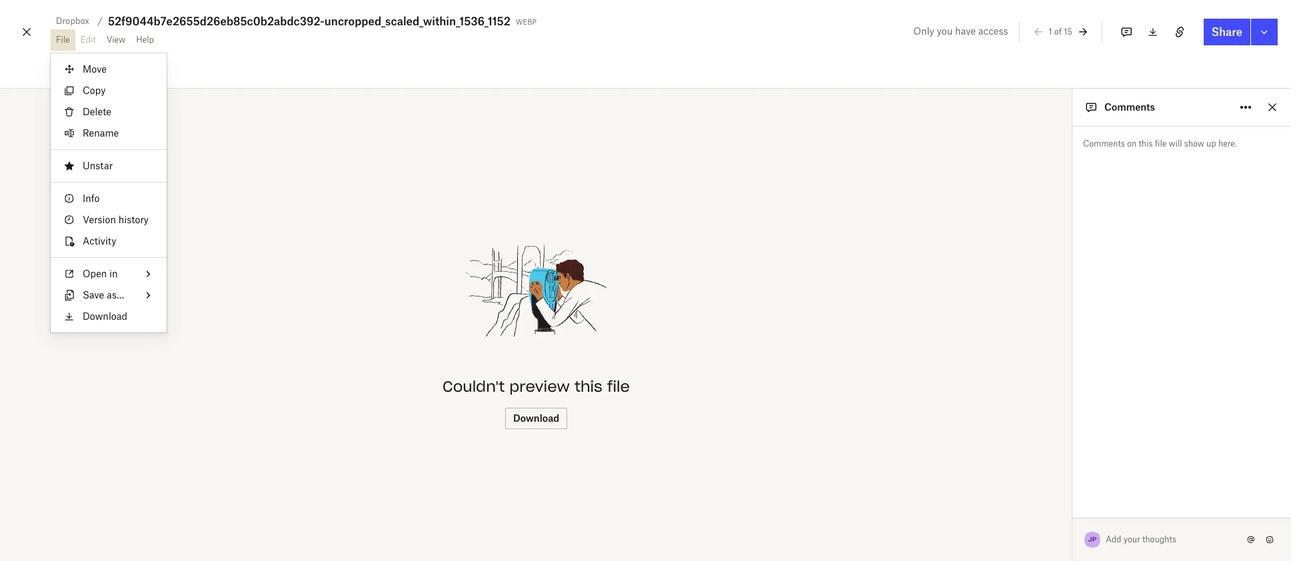 Task type: describe. For each thing, give the bounding box(es) containing it.
uncropped_scaled_within_1536_1152
[[325, 15, 511, 28]]

version history menu item
[[51, 209, 167, 231]]

link
[[1233, 509, 1247, 519]]

left
[[1071, 538, 1084, 548]]

copy for copy
[[83, 85, 106, 96]]

version
[[83, 214, 116, 225]]

as…
[[107, 289, 124, 301]]

52f9044b7e2655d26eb85c0b2abdc392-
[[108, 15, 325, 28]]

microsoft_pride_21_bisexual.jpg
[[1013, 305, 1137, 315]]

uploaded for microsoft_pride_21_neutrois.jpg
[[1039, 360, 1070, 368]]

add
[[1106, 535, 1122, 545]]

up
[[1207, 139, 1217, 149]]

microsoft_pride_21_neutrois.jpg
[[1013, 345, 1138, 355]]

have
[[956, 25, 976, 37]]

your
[[1124, 535, 1141, 545]]

microsoft_pride_21_pride_flag.jpg
[[1013, 384, 1144, 394]]

here.
[[1219, 139, 1238, 149]]

delete
[[83, 106, 111, 117]]

6
[[1031, 538, 1036, 548]]

to for microsoft_pride_21_neutrois.jpg
[[1071, 360, 1078, 368]]

to for microsoft_pride_21_pride_flag.jpg
[[1071, 400, 1078, 408]]

dropbox button
[[51, 13, 95, 29]]

on
[[1128, 139, 1137, 149]]

jp
[[1089, 536, 1097, 544]]

couldn't
[[443, 377, 505, 396]]

comments on this file will show up here.
[[1084, 139, 1238, 149]]

file for preview
[[608, 377, 630, 396]]

microsoft_pride_21_demisexual.jpg uploaded to
[[1013, 266, 1150, 289]]

view
[[107, 35, 126, 45]]

save as…
[[83, 289, 124, 301]]

uploaded for microsoft_pride_21_demisexual.jpg
[[1039, 281, 1070, 289]]

1 of 15
[[1049, 26, 1073, 36]]

close image
[[19, 21, 35, 43]]

items
[[1119, 526, 1144, 537]]

microsoft_pride_21_intersex.jpg
[[1013, 424, 1136, 434]]

uploaded for microsoft_pride_21_pride_flag.jpg
[[1039, 400, 1070, 408]]

open in
[[83, 268, 118, 279]]

to for microsoft_pride_21_demisexual.jpg
[[1071, 281, 1078, 289]]

microsoft_pride_21_pansexual.jpg uploaded to
[[1013, 463, 1144, 486]]

add your thoughts image
[[1107, 533, 1233, 548]]

copy link
[[1211, 509, 1247, 519]]

uploading 18 of 64 items alert
[[980, 221, 1275, 562]]

share
[[1212, 25, 1243, 39]]

microsoft_pride_21_lesbian.jpg
[[1013, 502, 1135, 512]]

download button
[[505, 408, 568, 429]]

close right sidebar image
[[1265, 99, 1281, 115]]

15
[[1065, 26, 1073, 36]]

this for on
[[1139, 139, 1154, 149]]

help
[[136, 35, 154, 45]]

Add your thoughts text field
[[1107, 530, 1244, 551]]

info, opens sidebar menu item
[[51, 188, 167, 209]]

uploaded for microsoft_pride_21_intersex.jpg
[[1039, 439, 1070, 447]]

18
[[1081, 526, 1091, 537]]

thoughts
[[1143, 535, 1177, 545]]

move menu item
[[51, 59, 167, 80]]

uploading 18 of 64 items 6 minutes left
[[1031, 526, 1144, 548]]

unstar menu item
[[51, 155, 167, 177]]

this for preview
[[575, 377, 603, 396]]



Task type: locate. For each thing, give the bounding box(es) containing it.
1 horizontal spatial download
[[513, 413, 560, 424]]

1 vertical spatial copy
[[1211, 509, 1231, 519]]

uploaded inside microsoft_pride_21_demisexual.jpg uploaded to
[[1039, 281, 1070, 289]]

to down microsoft_pride_21_pride_flag.jpg
[[1071, 400, 1078, 408]]

microsoft_pride_21_bisexual.jpg uploaded to
[[1013, 305, 1137, 329]]

file button
[[51, 29, 75, 51]]

1 horizontal spatial this
[[1139, 139, 1154, 149]]

1 vertical spatial this
[[575, 377, 603, 396]]

/ 52f9044b7e2655d26eb85c0b2abdc392-uncropped_scaled_within_1536_1152 webp
[[97, 15, 537, 28]]

1 vertical spatial download
[[513, 413, 560, 424]]

only
[[914, 25, 935, 37]]

1 to from the top
[[1071, 281, 1078, 289]]

unstar
[[83, 160, 113, 171]]

to inside microsoft_pride_21_pansexual.jpg uploaded to
[[1071, 478, 1078, 486]]

4 to from the top
[[1071, 400, 1078, 408]]

0 vertical spatial download
[[83, 311, 127, 322]]

to down microsoft_pride_21_neutrois.jpg
[[1071, 360, 1078, 368]]

0 vertical spatial copy
[[83, 85, 106, 96]]

64
[[1104, 526, 1116, 537]]

to down microsoft_pride_21_demisexual.jpg
[[1071, 281, 1078, 289]]

0 vertical spatial this
[[1139, 139, 1154, 149]]

open
[[83, 268, 107, 279]]

3 uploaded from the top
[[1039, 360, 1070, 368]]

comments for comments
[[1105, 101, 1156, 113]]

4 uploaded from the top
[[1039, 400, 1070, 408]]

file
[[56, 35, 70, 45]]

to inside microsoft_pride_21_neutrois.jpg uploaded to
[[1071, 360, 1078, 368]]

1 horizontal spatial file
[[1156, 139, 1167, 149]]

download down couldn't preview this file
[[513, 413, 560, 424]]

history
[[119, 214, 149, 225]]

microsoft_pride_21_demisexual.jpg
[[1013, 266, 1150, 276]]

copy for copy link
[[1211, 509, 1231, 519]]

to for microsoft_pride_21_bisexual.jpg
[[1071, 321, 1078, 329]]

to for microsoft_pride_21_intersex.jpg
[[1071, 439, 1078, 447]]

to inside microsoft_pride_21_pride_flag.jpg uploaded to
[[1071, 400, 1078, 408]]

3 to from the top
[[1071, 360, 1078, 368]]

uploading
[[1031, 526, 1078, 537]]

you
[[937, 25, 953, 37]]

of inside uploading 18 of 64 items 6 minutes left
[[1093, 526, 1102, 537]]

2 to from the top
[[1071, 321, 1078, 329]]

couldn't preview this file
[[443, 377, 630, 396]]

activity, opens sidebar menu item
[[51, 231, 167, 252]]

this right preview
[[575, 377, 603, 396]]

uploaded inside microsoft_pride_21_bisexual.jpg uploaded to
[[1039, 321, 1070, 329]]

uploaded down microsoft_pride_21_neutrois.jpg
[[1039, 360, 1070, 368]]

to down microsoft_pride_21_pansexual.jpg
[[1071, 478, 1078, 486]]

of
[[1055, 26, 1062, 36], [1093, 526, 1102, 537]]

delete menu item
[[51, 101, 167, 123]]

download inside button
[[513, 413, 560, 424]]

microsoft_pride_21_intersex.jpg uploaded to
[[1013, 424, 1136, 447]]

0 horizontal spatial this
[[575, 377, 603, 396]]

activity
[[83, 235, 116, 247]]

0 horizontal spatial file
[[608, 377, 630, 396]]

to
[[1071, 281, 1078, 289], [1071, 321, 1078, 329], [1071, 360, 1078, 368], [1071, 400, 1078, 408], [1071, 439, 1078, 447], [1071, 478, 1078, 486]]

share button
[[1204, 19, 1251, 45]]

this
[[1139, 139, 1154, 149], [575, 377, 603, 396]]

0 horizontal spatial download
[[83, 311, 127, 322]]

download
[[83, 311, 127, 322], [513, 413, 560, 424]]

download inside download menu item
[[83, 311, 127, 322]]

microsoft_pride_21_neutrois.jpg uploaded to
[[1013, 345, 1138, 368]]

open in menu item
[[51, 263, 167, 285]]

help button
[[131, 29, 159, 51]]

to down "microsoft_pride_21_bisexual.jpg"
[[1071, 321, 1078, 329]]

rename menu item
[[51, 123, 167, 144]]

view button
[[101, 29, 131, 51]]

dropbox
[[56, 16, 89, 26]]

save as… menu item
[[51, 285, 167, 306]]

uploaded down microsoft_pride_21_pansexual.jpg
[[1039, 478, 1070, 486]]

uploaded down microsoft_pride_21_intersex.jpg
[[1039, 439, 1070, 447]]

to inside microsoft_pride_21_demisexual.jpg uploaded to
[[1071, 281, 1078, 289]]

info
[[83, 193, 100, 204]]

copy
[[83, 85, 106, 96], [1211, 509, 1231, 519]]

in
[[109, 268, 118, 279]]

1 vertical spatial file
[[608, 377, 630, 396]]

1
[[1049, 26, 1053, 36]]

copy menu item
[[51, 80, 167, 101]]

copy link button
[[1204, 506, 1254, 522]]

1 horizontal spatial copy
[[1211, 509, 1231, 519]]

5 to from the top
[[1071, 439, 1078, 447]]

1 horizontal spatial of
[[1093, 526, 1102, 537]]

uploaded down microsoft_pride_21_demisexual.jpg
[[1039, 281, 1070, 289]]

minutes
[[1038, 538, 1069, 548]]

6 to from the top
[[1071, 478, 1078, 486]]

copy left the link
[[1211, 509, 1231, 519]]

version history
[[83, 214, 149, 225]]

uploaded inside microsoft_pride_21_pansexual.jpg uploaded to
[[1039, 478, 1070, 486]]

download menu item
[[51, 306, 167, 327]]

download down save as… 'menu item'
[[83, 311, 127, 322]]

0 vertical spatial of
[[1055, 26, 1062, 36]]

copy inside button
[[1211, 509, 1231, 519]]

access
[[979, 25, 1009, 37]]

0 horizontal spatial of
[[1055, 26, 1062, 36]]

this right on
[[1139, 139, 1154, 149]]

to inside microsoft_pride_21_bisexual.jpg uploaded to
[[1071, 321, 1078, 329]]

comments up on
[[1105, 101, 1156, 113]]

uploaded for microsoft_pride_21_pansexual.jpg
[[1039, 478, 1070, 486]]

webp
[[516, 15, 537, 27]]

copy down move
[[83, 85, 106, 96]]

to down microsoft_pride_21_intersex.jpg
[[1071, 439, 1078, 447]]

only you have access
[[914, 25, 1009, 37]]

of right 18
[[1093, 526, 1102, 537]]

save
[[83, 289, 104, 301]]

file
[[1156, 139, 1167, 149], [608, 377, 630, 396]]

uploaded down "microsoft_pride_21_bisexual.jpg"
[[1039, 321, 1070, 329]]

uploaded inside the 'microsoft_pride_21_intersex.jpg uploaded to'
[[1039, 439, 1070, 447]]

to for microsoft_pride_21_pansexual.jpg
[[1071, 478, 1078, 486]]

comments for comments on this file will show up here.
[[1084, 139, 1126, 149]]

0 horizontal spatial copy
[[83, 85, 106, 96]]

/
[[97, 15, 103, 27]]

uploaded inside microsoft_pride_21_pride_flag.jpg uploaded to
[[1039, 400, 1070, 408]]

0 vertical spatial comments
[[1105, 101, 1156, 113]]

move
[[83, 63, 107, 75]]

to inside the 'microsoft_pride_21_intersex.jpg uploaded to'
[[1071, 439, 1078, 447]]

microsoft_pride_21_pride_flag.jpg uploaded to
[[1013, 384, 1144, 408]]

file for on
[[1156, 139, 1167, 149]]

will
[[1170, 139, 1183, 149]]

comments
[[1105, 101, 1156, 113], [1084, 139, 1126, 149]]

5 uploaded from the top
[[1039, 439, 1070, 447]]

microsoft_pride_21_pansexual.jpg
[[1013, 463, 1144, 473]]

2 uploaded from the top
[[1039, 321, 1070, 329]]

comments left on
[[1084, 139, 1126, 149]]

show
[[1185, 139, 1205, 149]]

uploaded for microsoft_pride_21_bisexual.jpg
[[1039, 321, 1070, 329]]

1 vertical spatial comments
[[1084, 139, 1126, 149]]

of right 1 at the top right
[[1055, 26, 1062, 36]]

1 vertical spatial of
[[1093, 526, 1102, 537]]

6 uploaded from the top
[[1039, 478, 1070, 486]]

uploaded down microsoft_pride_21_pride_flag.jpg
[[1039, 400, 1070, 408]]

uploaded
[[1039, 281, 1070, 289], [1039, 321, 1070, 329], [1039, 360, 1070, 368], [1039, 400, 1070, 408], [1039, 439, 1070, 447], [1039, 478, 1070, 486]]

add your thoughts
[[1106, 535, 1177, 545]]

1 uploaded from the top
[[1039, 281, 1070, 289]]

uploaded inside microsoft_pride_21_neutrois.jpg uploaded to
[[1039, 360, 1070, 368]]

preview
[[510, 377, 570, 396]]

rename
[[83, 127, 119, 139]]

0 vertical spatial file
[[1156, 139, 1167, 149]]

copy inside menu item
[[83, 85, 106, 96]]



Task type: vqa. For each thing, say whether or not it's contained in the screenshot.
Save
yes



